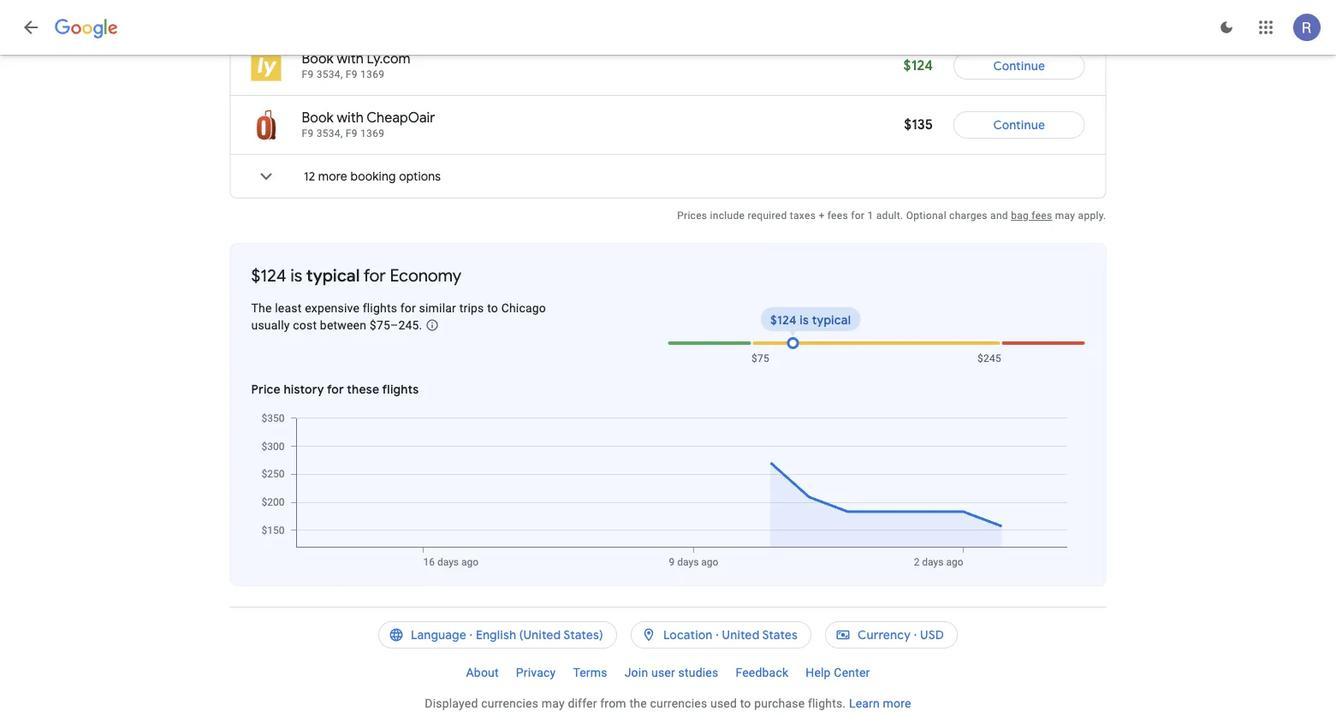 Task type: describe. For each thing, give the bounding box(es) containing it.
for inside the least expensive flights for similar trips to chicago usually cost between $75–245.
[[400, 301, 416, 315]]

help center link
[[797, 660, 879, 687]]

continue button for $135
[[954, 105, 1085, 146]]

continue for $124
[[993, 59, 1045, 74]]

bag
[[1011, 210, 1029, 222]]

f9 up 12 more booking options
[[346, 128, 358, 140]]

economy
[[390, 265, 462, 287]]

usually
[[251, 319, 290, 333]]

Flight numbers F9 3534, F9 1369 text field
[[302, 128, 385, 140]]

learn more about price insights image
[[426, 319, 439, 333]]

and
[[991, 210, 1009, 222]]

f9 up 12
[[302, 128, 314, 140]]

bag fees button
[[1011, 210, 1053, 222]]

privacy
[[516, 666, 556, 680]]

charges
[[950, 210, 988, 222]]

book with ly.com f9 3534, f9 1369
[[302, 51, 411, 81]]

1369 for cheapoair
[[360, 128, 385, 140]]

differ
[[568, 697, 597, 711]]

book with cheapoair f9 3534, f9 1369
[[302, 110, 435, 140]]

learn more link
[[849, 697, 912, 711]]

about link
[[458, 660, 507, 687]]

book for book with ly.com
[[302, 51, 334, 68]]

1 vertical spatial flights
[[382, 382, 419, 398]]

flights.
[[808, 697, 846, 711]]

+
[[819, 210, 825, 222]]

the
[[630, 697, 647, 711]]

1
[[868, 210, 874, 222]]

united
[[722, 628, 760, 643]]

purchase
[[754, 697, 805, 711]]

price
[[251, 382, 281, 398]]

prices
[[677, 210, 707, 222]]

english
[[476, 628, 516, 643]]

to inside the least expensive flights for similar trips to chicago usually cost between $75–245.
[[487, 301, 498, 315]]

feedback link
[[727, 660, 797, 687]]

privacy link
[[507, 660, 565, 687]]

trips
[[460, 301, 484, 315]]

1 fees from the left
[[828, 210, 848, 222]]

book for book with cheapoair
[[302, 110, 334, 127]]

3534, for book with ly.com
[[317, 69, 343, 81]]

apply.
[[1078, 210, 1107, 222]]

history
[[284, 382, 324, 398]]

currency
[[858, 628, 911, 643]]

similar
[[419, 301, 456, 315]]

for left 1
[[851, 210, 865, 222]]

0 vertical spatial more
[[318, 169, 348, 185]]

price history graph image
[[250, 412, 1085, 569]]

from
[[600, 697, 627, 711]]

help
[[806, 666, 831, 680]]

feedback
[[736, 666, 789, 680]]

options
[[399, 169, 441, 185]]

join user studies
[[625, 666, 719, 680]]

2 fees from the left
[[1032, 210, 1053, 222]]

1369 for ly.com
[[360, 69, 385, 81]]

0 horizontal spatial may
[[542, 697, 565, 711]]

2 currencies from the left
[[650, 697, 707, 711]]

english (united states)
[[476, 628, 604, 643]]

center
[[834, 666, 870, 680]]

cheapoair
[[367, 110, 435, 127]]

the least expensive flights for similar trips to chicago usually cost between $75–245.
[[251, 301, 546, 333]]

these
[[347, 382, 380, 398]]



Task type: vqa. For each thing, say whether or not it's contained in the screenshot.
$124 Is Typical
yes



Task type: locate. For each thing, give the bounding box(es) containing it.
flights
[[363, 301, 397, 315], [382, 382, 419, 398]]

$124 for $124
[[904, 57, 933, 75]]

the
[[251, 301, 272, 315]]

fees right +
[[828, 210, 848, 222]]

1 vertical spatial book
[[302, 110, 334, 127]]

continue button for $124
[[954, 46, 1085, 87]]

to right the trips
[[487, 301, 498, 315]]

2 vertical spatial $124
[[771, 313, 797, 328]]

taxes
[[790, 210, 816, 222]]

1 horizontal spatial typical
[[812, 313, 851, 328]]

book up f9 3534, f9 1369 text box
[[302, 110, 334, 127]]

1 continue from the top
[[993, 59, 1045, 74]]

0 horizontal spatial currencies
[[481, 697, 539, 711]]

0 vertical spatial continue button
[[954, 46, 1085, 87]]

1369 down ly.com
[[360, 69, 385, 81]]

3534, up f9 3534, f9 1369 text box
[[317, 69, 343, 81]]

0 horizontal spatial to
[[487, 301, 498, 315]]

join user studies link
[[616, 660, 727, 687]]

may left 'apply.'
[[1055, 210, 1076, 222]]

between
[[320, 319, 367, 333]]

1 vertical spatial may
[[542, 697, 565, 711]]

terms link
[[565, 660, 616, 687]]

for left these
[[327, 382, 344, 398]]

0 vertical spatial typical
[[306, 265, 360, 287]]

book inside book with cheapoair f9 3534, f9 1369
[[302, 110, 334, 127]]

united states
[[722, 628, 798, 643]]

book
[[302, 51, 334, 68], [302, 110, 334, 127]]

with up f9 3534, f9 1369 text box
[[337, 110, 364, 127]]

0 horizontal spatial typical
[[306, 265, 360, 287]]

1 horizontal spatial currencies
[[650, 697, 707, 711]]

learn
[[849, 697, 880, 711]]

$124
[[904, 57, 933, 75], [251, 265, 286, 287], [771, 313, 797, 328]]

f9 up book with cheapoair f9 3534, f9 1369
[[346, 69, 358, 81]]

0 vertical spatial is
[[290, 265, 302, 287]]

Flight numbers F9 3534, F9 1369 text field
[[302, 69, 385, 81]]

book inside book with ly.com f9 3534, f9 1369
[[302, 51, 334, 68]]

0 vertical spatial may
[[1055, 210, 1076, 222]]

terms
[[573, 666, 608, 680]]

1 horizontal spatial more
[[883, 697, 912, 711]]

flights right these
[[382, 382, 419, 398]]

1 1369 from the top
[[360, 69, 385, 81]]

required
[[748, 210, 787, 222]]

1 vertical spatial continue
[[993, 118, 1045, 133]]

optional
[[906, 210, 947, 222]]

$124 for $124 is typical for economy
[[251, 265, 286, 287]]

1 with from the top
[[337, 51, 364, 68]]

3534,
[[317, 69, 343, 81], [317, 128, 343, 140]]

is for $124 is typical for economy
[[290, 265, 302, 287]]

1369 inside book with ly.com f9 3534, f9 1369
[[360, 69, 385, 81]]

currencies down privacy link on the bottom left of the page
[[481, 697, 539, 711]]

fees right bag
[[1032, 210, 1053, 222]]

change appearance image
[[1206, 7, 1247, 48]]

may
[[1055, 210, 1076, 222], [542, 697, 565, 711]]

to right used
[[740, 697, 751, 711]]

0 vertical spatial flights
[[363, 301, 397, 315]]

least
[[275, 301, 302, 315]]

1 vertical spatial with
[[337, 110, 364, 127]]

1 vertical spatial is
[[800, 313, 809, 328]]

2 horizontal spatial $124
[[904, 57, 933, 75]]

continue for $135
[[993, 118, 1045, 133]]

continue
[[993, 59, 1045, 74], [993, 118, 1045, 133]]

typical
[[306, 265, 360, 287], [812, 313, 851, 328]]

more
[[318, 169, 348, 185], [883, 697, 912, 711]]

price history graph application
[[250, 412, 1085, 569]]

f9
[[302, 69, 314, 81], [346, 69, 358, 81], [302, 128, 314, 140], [346, 128, 358, 140]]

0 vertical spatial $124
[[904, 57, 933, 75]]

0 vertical spatial 3534,
[[317, 69, 343, 81]]

currencies
[[481, 697, 539, 711], [650, 697, 707, 711]]

expensive
[[305, 301, 360, 315]]

$75
[[752, 353, 770, 365]]

fees
[[828, 210, 848, 222], [1032, 210, 1053, 222]]

adult.
[[876, 210, 904, 222]]

book up flight numbers f9 3534, f9 1369 text box at the left top of the page
[[302, 51, 334, 68]]

user
[[652, 666, 675, 680]]

1 vertical spatial $124
[[251, 265, 286, 287]]

$135
[[904, 116, 933, 134]]

$75–245.
[[370, 319, 422, 333]]

f9 up f9 3534, f9 1369 text box
[[302, 69, 314, 81]]

used
[[711, 697, 737, 711]]

0 horizontal spatial is
[[290, 265, 302, 287]]

to
[[487, 301, 498, 315], [740, 697, 751, 711]]

location
[[663, 628, 713, 643]]

$245
[[978, 353, 1002, 365]]

3534, inside book with cheapoair f9 3534, f9 1369
[[317, 128, 343, 140]]

1 horizontal spatial fees
[[1032, 210, 1053, 222]]

for up the least expensive flights for similar trips to chicago usually cost between $75–245.
[[364, 265, 386, 287]]

2 continue button from the top
[[954, 105, 1085, 146]]

(united
[[519, 628, 561, 643]]

2 continue from the top
[[993, 118, 1045, 133]]

states
[[762, 628, 798, 643]]

1 horizontal spatial is
[[800, 313, 809, 328]]

join
[[625, 666, 648, 680]]

3534, for book with cheapoair
[[317, 128, 343, 140]]

with inside book with ly.com f9 3534, f9 1369
[[337, 51, 364, 68]]

1 vertical spatial typical
[[812, 313, 851, 328]]

more right 12
[[318, 169, 348, 185]]

12 more booking options image
[[246, 156, 287, 197]]

with inside book with cheapoair f9 3534, f9 1369
[[337, 110, 364, 127]]

for up $75–245.
[[400, 301, 416, 315]]

2 book from the top
[[302, 110, 334, 127]]

with
[[337, 51, 364, 68], [337, 110, 364, 127]]

is for $124 is typical
[[800, 313, 809, 328]]

ly.com
[[367, 51, 411, 68]]

1 vertical spatial more
[[883, 697, 912, 711]]

3534, inside book with ly.com f9 3534, f9 1369
[[317, 69, 343, 81]]

1 horizontal spatial $124
[[771, 313, 797, 328]]

0 horizontal spatial fees
[[828, 210, 848, 222]]

displayed
[[425, 697, 478, 711]]

2 1369 from the top
[[360, 128, 385, 140]]

with for cheapoair
[[337, 110, 364, 127]]

flights inside the least expensive flights for similar trips to chicago usually cost between $75–245.
[[363, 301, 397, 315]]

1 horizontal spatial may
[[1055, 210, 1076, 222]]

0 vertical spatial continue
[[993, 59, 1045, 74]]

chicago
[[501, 301, 546, 315]]

with up flight numbers f9 3534, f9 1369 text box at the left top of the page
[[337, 51, 364, 68]]

booking
[[351, 169, 396, 185]]

1369
[[360, 69, 385, 81], [360, 128, 385, 140]]

for
[[851, 210, 865, 222], [364, 265, 386, 287], [400, 301, 416, 315], [327, 382, 344, 398]]

$124 for $124 is typical
[[771, 313, 797, 328]]

2 3534, from the top
[[317, 128, 343, 140]]

1 3534, from the top
[[317, 69, 343, 81]]

prices include required taxes + fees for 1 adult. optional charges and bag fees may apply.
[[677, 210, 1107, 222]]

price history for these flights
[[251, 382, 419, 398]]

3534, up 12 more booking options
[[317, 128, 343, 140]]

$124 is typical for economy
[[251, 265, 462, 287]]

$124 is typical
[[771, 313, 851, 328]]

0 vertical spatial with
[[337, 51, 364, 68]]

with for ly.com
[[337, 51, 364, 68]]

1 vertical spatial 1369
[[360, 128, 385, 140]]

1 currencies from the left
[[481, 697, 539, 711]]

usd
[[920, 628, 944, 643]]

2 with from the top
[[337, 110, 364, 127]]

1 book from the top
[[302, 51, 334, 68]]

1 continue button from the top
[[954, 46, 1085, 87]]

help center
[[806, 666, 870, 680]]

typical for $124 is typical
[[812, 313, 851, 328]]

1 horizontal spatial to
[[740, 697, 751, 711]]

cost
[[293, 319, 317, 333]]

displayed currencies may differ from the currencies used to purchase flights. learn more
[[425, 697, 912, 711]]

1 vertical spatial 3534,
[[317, 128, 343, 140]]

more right learn
[[883, 697, 912, 711]]

12 more booking options
[[304, 169, 441, 185]]

is
[[290, 265, 302, 287], [800, 313, 809, 328]]

135 US dollars text field
[[904, 116, 933, 134]]

flights up $75–245.
[[363, 301, 397, 315]]

currencies down join user studies link
[[650, 697, 707, 711]]

typical for $124 is typical for economy
[[306, 265, 360, 287]]

continue button
[[954, 46, 1085, 87], [954, 105, 1085, 146]]

may left differ
[[542, 697, 565, 711]]

include
[[710, 210, 745, 222]]

studies
[[679, 666, 719, 680]]

12
[[304, 169, 315, 185]]

1 vertical spatial continue button
[[954, 105, 1085, 146]]

1 vertical spatial to
[[740, 697, 751, 711]]

states)
[[564, 628, 604, 643]]

0 vertical spatial book
[[302, 51, 334, 68]]

1369 inside book with cheapoair f9 3534, f9 1369
[[360, 128, 385, 140]]

124 US dollars text field
[[904, 57, 933, 75]]

0 horizontal spatial $124
[[251, 265, 286, 287]]

0 horizontal spatial more
[[318, 169, 348, 185]]

about
[[466, 666, 499, 680]]

1369 down cheapoair
[[360, 128, 385, 140]]

0 vertical spatial 1369
[[360, 69, 385, 81]]

0 vertical spatial to
[[487, 301, 498, 315]]

go back image
[[21, 17, 41, 38]]

language
[[411, 628, 466, 643]]



